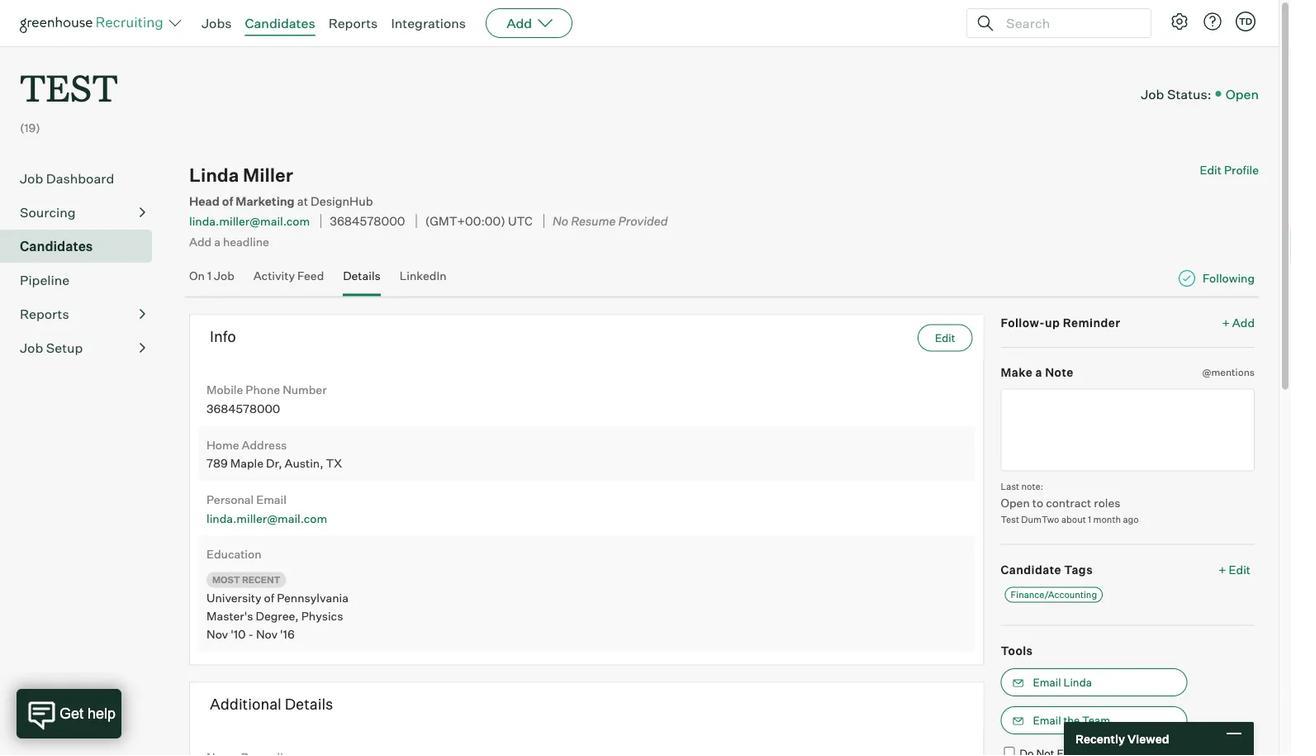 Task type: describe. For each thing, give the bounding box(es) containing it.
td button
[[1233, 8, 1259, 35]]

activity feed link
[[253, 269, 324, 293]]

edit profile
[[1200, 163, 1259, 177]]

job dashboard
[[20, 170, 114, 187]]

setup
[[46, 340, 83, 356]]

1 horizontal spatial candidates link
[[245, 15, 315, 31]]

0 horizontal spatial candidates
[[20, 238, 93, 255]]

info
[[210, 327, 236, 346]]

add for add a headline
[[189, 234, 212, 249]]

+ edit link
[[1215, 558, 1255, 581]]

Search text field
[[1002, 11, 1136, 35]]

edit link
[[918, 324, 973, 352]]

linda inside linda miller head of marketing at designhub
[[189, 164, 239, 186]]

number
[[283, 383, 327, 397]]

add a headline
[[189, 234, 269, 249]]

following
[[1203, 271, 1255, 286]]

details link
[[343, 269, 381, 293]]

roles
[[1094, 495, 1121, 510]]

email inside personal email linda.miller@mail.com
[[256, 492, 287, 506]]

,
[[295, 609, 299, 623]]

email for email linda
[[1033, 676, 1061, 689]]

ago
[[1123, 514, 1139, 525]]

following link
[[1203, 270, 1255, 286]]

education
[[207, 547, 261, 561]]

finance/accounting link
[[1005, 587, 1103, 603]]

add for add
[[507, 15, 532, 31]]

no
[[553, 214, 568, 228]]

linkedin link
[[400, 269, 447, 293]]

+ for + edit
[[1219, 562, 1227, 577]]

789
[[207, 456, 228, 471]]

integrations
[[391, 15, 466, 31]]

recently viewed
[[1076, 731, 1170, 746]]

a for make
[[1036, 365, 1043, 380]]

jobs link
[[202, 15, 232, 31]]

personal
[[207, 492, 254, 506]]

candidate
[[1001, 562, 1062, 577]]

Do Not Email checkbox
[[1004, 747, 1015, 755]]

1 vertical spatial linda.miller@mail.com
[[207, 511, 327, 525]]

last note: open to contract roles test dumtwo               about 1 month               ago
[[1001, 481, 1139, 525]]

address
[[242, 437, 287, 452]]

pennsylvania
[[277, 590, 349, 605]]

job status:
[[1141, 85, 1212, 102]]

on 1 job
[[189, 269, 234, 283]]

university
[[207, 590, 262, 605]]

to
[[1033, 495, 1044, 510]]

last
[[1001, 481, 1020, 492]]

0 vertical spatial open
[[1226, 85, 1259, 102]]

make
[[1001, 365, 1033, 380]]

mobile phone number 3684578000
[[207, 383, 327, 416]]

sourcing link
[[20, 203, 145, 222]]

miller
[[243, 164, 293, 186]]

follow-up reminder
[[1001, 315, 1121, 330]]

linkedin
[[400, 269, 447, 283]]

team
[[1082, 714, 1110, 727]]

at
[[297, 193, 308, 208]]

austin,
[[285, 456, 323, 471]]

physics
[[301, 609, 343, 623]]

test link
[[20, 46, 118, 115]]

dumtwo
[[1021, 514, 1060, 525]]

test
[[20, 63, 118, 112]]

status:
[[1167, 85, 1212, 102]]

0 horizontal spatial candidates link
[[20, 236, 145, 256]]

recent
[[242, 574, 280, 585]]

-
[[248, 627, 254, 642]]

resume
[[571, 214, 616, 228]]

pipeline link
[[20, 270, 145, 290]]

dashboard
[[46, 170, 114, 187]]

marketing
[[236, 193, 295, 208]]

degree
[[256, 609, 295, 623]]

td
[[1239, 16, 1253, 27]]

1 vertical spatial linda.miller@mail.com link
[[207, 511, 327, 525]]

up
[[1045, 315, 1060, 330]]

job setup link
[[20, 338, 145, 358]]

@mentions link
[[1202, 364, 1255, 381]]

dr,
[[266, 456, 282, 471]]

master's
[[207, 609, 253, 623]]

additional details
[[210, 695, 333, 713]]

1 horizontal spatial 3684578000
[[330, 214, 405, 228]]

(gmt+00:00) utc
[[425, 214, 533, 228]]

tx
[[326, 456, 342, 471]]

+ edit
[[1219, 562, 1251, 577]]

linda inside email linda 'button'
[[1064, 676, 1092, 689]]

head
[[189, 193, 220, 208]]

greenhouse recruiting image
[[20, 13, 169, 33]]

tags
[[1064, 562, 1093, 577]]

email linda button
[[1001, 668, 1188, 697]]

email the team button
[[1001, 706, 1188, 735]]

of for recent
[[264, 590, 274, 605]]

'10
[[231, 627, 246, 642]]

job right on
[[214, 269, 234, 283]]

contract
[[1046, 495, 1092, 510]]



Task type: locate. For each thing, give the bounding box(es) containing it.
a
[[214, 234, 221, 249], [1036, 365, 1043, 380]]

utc
[[508, 214, 533, 228]]

headline
[[223, 234, 269, 249]]

+
[[1222, 315, 1230, 330], [1219, 562, 1227, 577]]

most recent university of pennsylvania master's degree , physics nov '10 - nov '16
[[207, 574, 349, 642]]

1 horizontal spatial reports
[[329, 15, 378, 31]]

(19)
[[20, 121, 40, 135]]

0 horizontal spatial 1
[[207, 269, 212, 283]]

email for email the team
[[1033, 714, 1061, 727]]

maple
[[230, 456, 264, 471]]

edit for edit
[[935, 331, 955, 345]]

td button
[[1236, 12, 1256, 31]]

reports link left integrations
[[329, 15, 378, 31]]

0 vertical spatial details
[[343, 269, 381, 283]]

email left the the
[[1033, 714, 1061, 727]]

month
[[1093, 514, 1121, 525]]

1 vertical spatial candidates
[[20, 238, 93, 255]]

0 horizontal spatial add
[[189, 234, 212, 249]]

mobile
[[207, 383, 243, 397]]

integrations link
[[391, 15, 466, 31]]

1 right on
[[207, 269, 212, 283]]

profile
[[1224, 163, 1259, 177]]

0 vertical spatial +
[[1222, 315, 1230, 330]]

pipeline
[[20, 272, 70, 288]]

email the team
[[1033, 714, 1110, 727]]

0 horizontal spatial details
[[285, 695, 333, 713]]

0 vertical spatial 1
[[207, 269, 212, 283]]

edit profile link
[[1200, 163, 1259, 177]]

note
[[1045, 365, 1074, 380]]

email inside 'button'
[[1033, 676, 1061, 689]]

0 vertical spatial candidates link
[[245, 15, 315, 31]]

provided
[[618, 214, 668, 228]]

tools
[[1001, 643, 1033, 658]]

0 horizontal spatial reports link
[[20, 304, 145, 324]]

of inside most recent university of pennsylvania master's degree , physics nov '10 - nov '16
[[264, 590, 274, 605]]

job for job setup
[[20, 340, 43, 356]]

jobs
[[202, 15, 232, 31]]

job for job dashboard
[[20, 170, 43, 187]]

0 horizontal spatial 3684578000
[[207, 401, 280, 416]]

0 vertical spatial add
[[507, 15, 532, 31]]

0 vertical spatial 3684578000
[[330, 214, 405, 228]]

nov left '10
[[207, 627, 228, 642]]

0 horizontal spatial nov
[[207, 627, 228, 642]]

2 vertical spatial email
[[1033, 714, 1061, 727]]

1 horizontal spatial 1
[[1088, 514, 1091, 525]]

job left setup on the top of the page
[[20, 340, 43, 356]]

1 vertical spatial +
[[1219, 562, 1227, 577]]

1 vertical spatial candidates link
[[20, 236, 145, 256]]

1
[[207, 269, 212, 283], [1088, 514, 1091, 525]]

email linda
[[1033, 676, 1092, 689]]

linda.miller@mail.com up headline
[[189, 214, 310, 228]]

0 horizontal spatial linda
[[189, 164, 239, 186]]

make a note
[[1001, 365, 1074, 380]]

2 nov from the left
[[256, 627, 278, 642]]

0 horizontal spatial of
[[222, 193, 233, 208]]

linda
[[189, 164, 239, 186], [1064, 676, 1092, 689]]

0 vertical spatial edit
[[1200, 163, 1222, 177]]

edit for edit profile
[[1200, 163, 1222, 177]]

email
[[256, 492, 287, 506], [1033, 676, 1061, 689], [1033, 714, 1061, 727]]

3684578000 down designhub
[[330, 214, 405, 228]]

0 vertical spatial candidates
[[245, 15, 315, 31]]

0 horizontal spatial edit
[[935, 331, 955, 345]]

1 horizontal spatial edit
[[1200, 163, 1222, 177]]

0 horizontal spatial reports
[[20, 306, 69, 322]]

test
[[1001, 514, 1019, 525]]

None text field
[[1001, 389, 1255, 471]]

3684578000 down mobile
[[207, 401, 280, 416]]

candidate tags
[[1001, 562, 1093, 577]]

0 vertical spatial of
[[222, 193, 233, 208]]

1 horizontal spatial reports link
[[329, 15, 378, 31]]

0 vertical spatial reports link
[[329, 15, 378, 31]]

linda up the the
[[1064, 676, 1092, 689]]

0 vertical spatial a
[[214, 234, 221, 249]]

about
[[1062, 514, 1086, 525]]

1 horizontal spatial candidates
[[245, 15, 315, 31]]

+ add
[[1222, 315, 1255, 330]]

of right head
[[222, 193, 233, 208]]

1 vertical spatial 1
[[1088, 514, 1091, 525]]

most
[[212, 574, 240, 585]]

1 vertical spatial open
[[1001, 495, 1030, 510]]

2 vertical spatial add
[[1233, 315, 1255, 330]]

candidates link up pipeline link
[[20, 236, 145, 256]]

2 horizontal spatial edit
[[1229, 562, 1251, 577]]

0 vertical spatial linda.miller@mail.com
[[189, 214, 310, 228]]

1 nov from the left
[[207, 627, 228, 642]]

of
[[222, 193, 233, 208], [264, 590, 274, 605]]

designhub
[[311, 193, 373, 208]]

personal email linda.miller@mail.com
[[207, 492, 327, 525]]

reports left integrations
[[329, 15, 378, 31]]

1 vertical spatial add
[[189, 234, 212, 249]]

'16
[[280, 627, 295, 642]]

the
[[1064, 714, 1080, 727]]

open down last
[[1001, 495, 1030, 510]]

linda up head
[[189, 164, 239, 186]]

+ for + add
[[1222, 315, 1230, 330]]

on
[[189, 269, 205, 283]]

email down 'dr,'
[[256, 492, 287, 506]]

linda.miller@mail.com link up headline
[[189, 214, 310, 228]]

a left note
[[1036, 365, 1043, 380]]

2 horizontal spatial add
[[1233, 315, 1255, 330]]

linda miller head of marketing at designhub
[[189, 164, 373, 208]]

1 horizontal spatial open
[[1226, 85, 1259, 102]]

1 inside last note: open to contract roles test dumtwo               about 1 month               ago
[[1088, 514, 1091, 525]]

open right "status:"
[[1226, 85, 1259, 102]]

a for add
[[214, 234, 221, 249]]

3684578000
[[330, 214, 405, 228], [207, 401, 280, 416]]

1 horizontal spatial details
[[343, 269, 381, 283]]

finance/accounting
[[1011, 589, 1097, 600]]

1 vertical spatial edit
[[935, 331, 955, 345]]

note:
[[1022, 481, 1044, 492]]

1 vertical spatial reports
[[20, 306, 69, 322]]

job dashboard link
[[20, 169, 145, 189]]

reports
[[329, 15, 378, 31], [20, 306, 69, 322]]

0 vertical spatial linda.miller@mail.com link
[[189, 214, 310, 228]]

0 vertical spatial email
[[256, 492, 287, 506]]

linda.miller@mail.com down personal
[[207, 511, 327, 525]]

of down recent
[[264, 590, 274, 605]]

nov
[[207, 627, 228, 642], [256, 627, 278, 642]]

email inside button
[[1033, 714, 1061, 727]]

+ add link
[[1222, 314, 1255, 331]]

job left "status:"
[[1141, 85, 1164, 102]]

no resume provided
[[553, 214, 668, 228]]

1 vertical spatial email
[[1033, 676, 1061, 689]]

1 vertical spatial of
[[264, 590, 274, 605]]

open
[[1226, 85, 1259, 102], [1001, 495, 1030, 510]]

feed
[[297, 269, 324, 283]]

1 vertical spatial details
[[285, 695, 333, 713]]

additional
[[210, 695, 282, 713]]

phone
[[246, 383, 280, 397]]

candidates link
[[245, 15, 315, 31], [20, 236, 145, 256]]

1 vertical spatial a
[[1036, 365, 1043, 380]]

job up sourcing
[[20, 170, 43, 187]]

recently
[[1076, 731, 1125, 746]]

job setup
[[20, 340, 83, 356]]

viewed
[[1128, 731, 1170, 746]]

1 horizontal spatial of
[[264, 590, 274, 605]]

1 horizontal spatial linda
[[1064, 676, 1092, 689]]

email up email the team
[[1033, 676, 1061, 689]]

1 horizontal spatial add
[[507, 15, 532, 31]]

1 horizontal spatial nov
[[256, 627, 278, 642]]

open inside last note: open to contract roles test dumtwo               about 1 month               ago
[[1001, 495, 1030, 510]]

of inside linda miller head of marketing at designhub
[[222, 193, 233, 208]]

a left headline
[[214, 234, 221, 249]]

job for job status:
[[1141, 85, 1164, 102]]

add inside popup button
[[507, 15, 532, 31]]

home
[[207, 437, 239, 452]]

home address 789 maple dr, austin, tx
[[207, 437, 342, 471]]

0 horizontal spatial a
[[214, 234, 221, 249]]

1 horizontal spatial a
[[1036, 365, 1043, 380]]

reminder
[[1063, 315, 1121, 330]]

candidates right jobs link
[[245, 15, 315, 31]]

nov right "-"
[[256, 627, 278, 642]]

1 vertical spatial reports link
[[20, 304, 145, 324]]

0 vertical spatial linda
[[189, 164, 239, 186]]

reports down pipeline
[[20, 306, 69, 322]]

3684578000 inside mobile phone number 3684578000
[[207, 401, 280, 416]]

details right feed
[[343, 269, 381, 283]]

1 right about
[[1088, 514, 1091, 525]]

0 horizontal spatial open
[[1001, 495, 1030, 510]]

1 vertical spatial linda
[[1064, 676, 1092, 689]]

details right additional
[[285, 695, 333, 713]]

candidates link right jobs link
[[245, 15, 315, 31]]

linda.miller@mail.com link down personal
[[207, 511, 327, 525]]

reports link up job setup link
[[20, 304, 145, 324]]

0 vertical spatial reports
[[329, 15, 378, 31]]

of for miller
[[222, 193, 233, 208]]

2 vertical spatial edit
[[1229, 562, 1251, 577]]

1 vertical spatial 3684578000
[[207, 401, 280, 416]]

activity feed
[[253, 269, 324, 283]]

candidates down sourcing
[[20, 238, 93, 255]]

@mentions
[[1202, 366, 1255, 378]]

reports link
[[329, 15, 378, 31], [20, 304, 145, 324]]

sourcing
[[20, 204, 76, 221]]

configure image
[[1170, 12, 1190, 31]]



Task type: vqa. For each thing, say whether or not it's contained in the screenshot.
the bottom —
no



